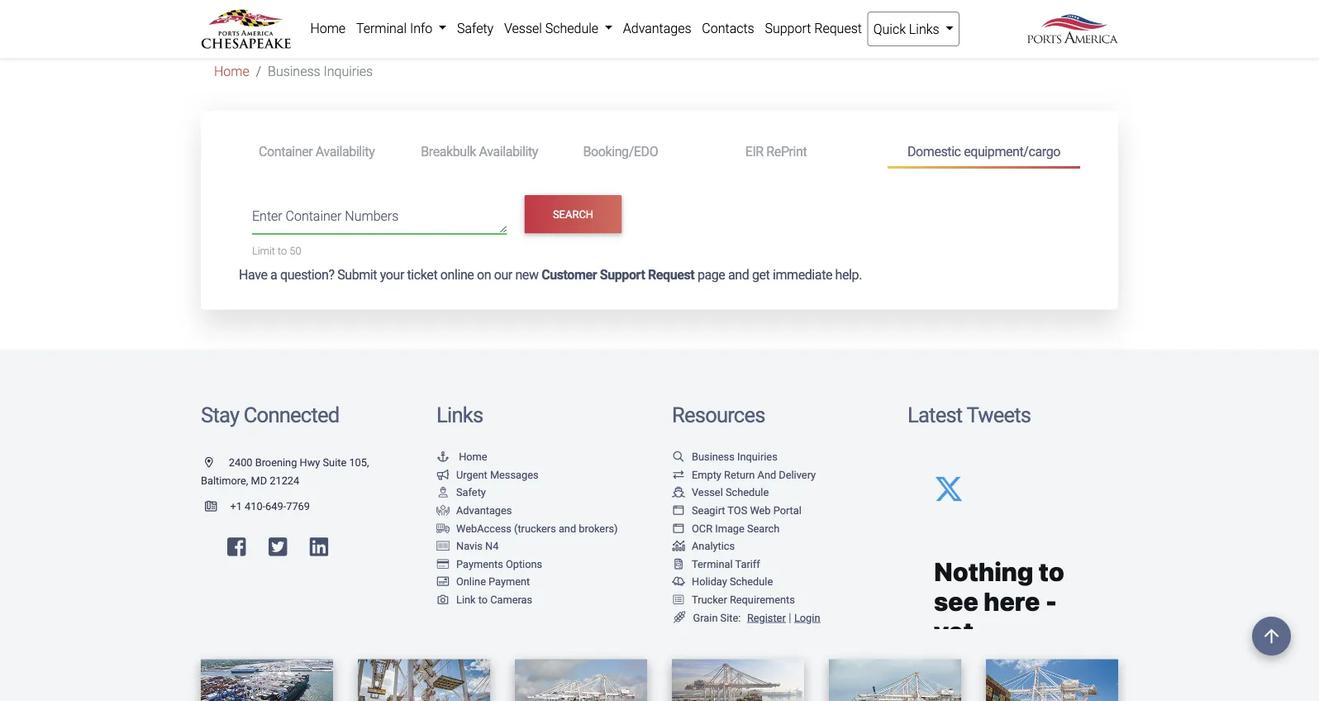 Task type: locate. For each thing, give the bounding box(es) containing it.
1 vertical spatial vessel
[[692, 486, 723, 499]]

quick links link
[[868, 12, 960, 46]]

safety down urgent on the bottom
[[456, 486, 486, 499]]

home
[[310, 20, 346, 36], [214, 64, 249, 79], [459, 451, 488, 463]]

0 vertical spatial vessel
[[504, 20, 542, 36]]

payment
[[489, 576, 530, 588]]

0 vertical spatial search
[[553, 208, 594, 220]]

request left "quick" on the top
[[815, 20, 862, 36]]

1 horizontal spatial search
[[747, 522, 780, 534]]

1 vertical spatial and
[[559, 522, 576, 534]]

container availability
[[259, 143, 375, 159]]

inquiries
[[324, 64, 373, 79], [738, 451, 778, 463]]

domestic
[[908, 143, 961, 159]]

search image
[[672, 451, 685, 462]]

payments options link
[[437, 558, 543, 570]]

business inquiries up the container availability link
[[268, 64, 373, 79]]

to right 'link'
[[479, 593, 488, 606]]

vessel
[[504, 20, 542, 36], [692, 486, 723, 499]]

navis n4 link
[[437, 540, 499, 552]]

anchor image
[[437, 451, 450, 462]]

connected
[[244, 402, 339, 428]]

payments
[[456, 558, 503, 570]]

ship image
[[672, 487, 685, 498]]

request left page
[[648, 267, 695, 283]]

holiday schedule
[[692, 576, 773, 588]]

Enter Container Numbers text field
[[252, 206, 507, 234]]

availability right breakbulk
[[479, 143, 538, 159]]

seagirt tos web portal
[[692, 504, 802, 517]]

0 vertical spatial advantages link
[[618, 12, 697, 45]]

exchange image
[[672, 469, 685, 480]]

0 vertical spatial request
[[815, 20, 862, 36]]

schedule for "holiday schedule" link
[[730, 576, 773, 588]]

0 vertical spatial inquiries
[[324, 64, 373, 79]]

register
[[747, 611, 786, 624]]

2 horizontal spatial home
[[459, 451, 488, 463]]

1 vertical spatial to
[[479, 593, 488, 606]]

terminal down analytics
[[692, 558, 733, 570]]

0 vertical spatial business inquiries
[[268, 64, 373, 79]]

advantages left contacts link
[[623, 20, 692, 36]]

limit to 50
[[252, 244, 301, 257]]

support right customer
[[600, 267, 645, 283]]

register link
[[744, 611, 786, 624]]

business inquiries up return
[[692, 451, 778, 463]]

grain site: register | login
[[693, 610, 821, 624]]

2 vertical spatial home
[[459, 451, 488, 463]]

1 vertical spatial home
[[214, 64, 249, 79]]

2 availability from the left
[[479, 143, 538, 159]]

1 vertical spatial business
[[692, 451, 735, 463]]

new
[[516, 267, 539, 283]]

1 horizontal spatial home link
[[305, 12, 351, 45]]

to left 50
[[278, 244, 287, 257]]

empty
[[692, 468, 722, 481]]

21224
[[270, 474, 299, 487]]

links up anchor "image"
[[437, 402, 483, 428]]

search down web
[[747, 522, 780, 534]]

quick
[[874, 21, 906, 37]]

0 horizontal spatial request
[[648, 267, 695, 283]]

urgent
[[456, 468, 488, 481]]

1 horizontal spatial inquiries
[[738, 451, 778, 463]]

1 horizontal spatial request
[[815, 20, 862, 36]]

phone office image
[[205, 501, 230, 512]]

terminal tariff link
[[672, 558, 761, 570]]

2 vertical spatial home link
[[437, 451, 488, 463]]

1 horizontal spatial to
[[479, 593, 488, 606]]

webaccess
[[456, 522, 512, 534]]

1 horizontal spatial terminal
[[692, 558, 733, 570]]

0 horizontal spatial and
[[559, 522, 576, 534]]

0 horizontal spatial business
[[268, 64, 321, 79]]

1 vertical spatial links
[[437, 402, 483, 428]]

and
[[728, 267, 749, 283], [559, 522, 576, 534]]

1 vertical spatial advantages link
[[437, 504, 512, 517]]

1 vertical spatial schedule
[[726, 486, 769, 499]]

0 vertical spatial to
[[278, 244, 287, 257]]

0 vertical spatial links
[[909, 21, 940, 37]]

1 horizontal spatial vessel schedule link
[[672, 486, 769, 499]]

0 vertical spatial home link
[[305, 12, 351, 45]]

0 horizontal spatial vessel schedule
[[504, 20, 602, 36]]

booking/edo link
[[564, 136, 726, 166]]

|
[[789, 610, 792, 624]]

support right contacts link
[[765, 20, 811, 36]]

file invoice image
[[672, 559, 685, 569]]

1 vertical spatial vessel schedule link
[[672, 486, 769, 499]]

0 horizontal spatial home link
[[214, 64, 249, 79]]

advantages link
[[618, 12, 697, 45], [437, 504, 512, 517]]

0 horizontal spatial advantages
[[456, 504, 512, 517]]

requirements
[[730, 593, 795, 606]]

1 horizontal spatial and
[[728, 267, 749, 283]]

0 horizontal spatial business inquiries
[[268, 64, 373, 79]]

home link for the terminal info link
[[305, 12, 351, 45]]

container up the enter
[[259, 143, 313, 159]]

safety link
[[452, 12, 499, 45], [437, 486, 486, 499]]

online
[[441, 267, 474, 283]]

your
[[380, 267, 404, 283]]

1 vertical spatial advantages
[[456, 504, 512, 517]]

browser image
[[672, 523, 685, 533]]

credit card front image
[[437, 576, 450, 587]]

2 vertical spatial schedule
[[730, 576, 773, 588]]

1 vertical spatial support
[[600, 267, 645, 283]]

on
[[477, 267, 491, 283]]

links right "quick" on the top
[[909, 21, 940, 37]]

0 vertical spatial support
[[765, 20, 811, 36]]

support request link
[[760, 12, 868, 45]]

container up 50
[[286, 208, 342, 224]]

1 horizontal spatial support
[[765, 20, 811, 36]]

ocr image search
[[692, 522, 780, 534]]

safety link down urgent on the bottom
[[437, 486, 486, 499]]

410-
[[245, 500, 266, 513]]

0 horizontal spatial to
[[278, 244, 287, 257]]

online payment
[[456, 576, 530, 588]]

0 vertical spatial advantages
[[623, 20, 692, 36]]

analytics image
[[672, 541, 685, 551]]

inquiries down terminal info
[[324, 64, 373, 79]]

0 horizontal spatial search
[[553, 208, 594, 220]]

0 vertical spatial schedule
[[546, 20, 599, 36]]

search
[[553, 208, 594, 220], [747, 522, 780, 534]]

advantages link left contacts
[[618, 12, 697, 45]]

schedule
[[546, 20, 599, 36], [726, 486, 769, 499], [730, 576, 773, 588]]

0 vertical spatial business
[[268, 64, 321, 79]]

+1 410-649-7769 link
[[201, 500, 310, 513]]

0 horizontal spatial home
[[214, 64, 249, 79]]

container
[[259, 143, 313, 159], [286, 208, 342, 224]]

1 horizontal spatial links
[[909, 21, 940, 37]]

safety right info
[[457, 20, 494, 36]]

webaccess (truckers and brokers)
[[456, 522, 618, 534]]

0 vertical spatial safety link
[[452, 12, 499, 45]]

advantages link up webaccess
[[437, 504, 512, 517]]

link to cameras link
[[437, 593, 533, 606]]

wheat image
[[672, 611, 687, 623]]

0 horizontal spatial terminal
[[356, 20, 407, 36]]

and left brokers)
[[559, 522, 576, 534]]

1 vertical spatial home link
[[214, 64, 249, 79]]

link
[[456, 593, 476, 606]]

business inquiries
[[268, 64, 373, 79], [692, 451, 778, 463]]

contacts link
[[697, 12, 760, 45]]

1 vertical spatial vessel schedule
[[692, 486, 769, 499]]

0 horizontal spatial availability
[[316, 143, 375, 159]]

1 vertical spatial inquiries
[[738, 451, 778, 463]]

availability for breakbulk availability
[[479, 143, 538, 159]]

truck container image
[[437, 523, 450, 533]]

search up customer
[[553, 208, 594, 220]]

safety link for the terminal info link
[[452, 12, 499, 45]]

terminal
[[356, 20, 407, 36], [692, 558, 733, 570]]

breakbulk availability
[[421, 143, 538, 159]]

1 horizontal spatial business inquiries
[[692, 451, 778, 463]]

md
[[251, 474, 267, 487]]

1 horizontal spatial availability
[[479, 143, 538, 159]]

2 horizontal spatial home link
[[437, 451, 488, 463]]

safety link right info
[[452, 12, 499, 45]]

availability for container availability
[[316, 143, 375, 159]]

0 vertical spatial terminal
[[356, 20, 407, 36]]

1 vertical spatial safety link
[[437, 486, 486, 499]]

availability up enter container numbers
[[316, 143, 375, 159]]

seagirt tos web portal link
[[672, 504, 802, 517]]

suite
[[323, 456, 347, 469]]

advantages up webaccess
[[456, 504, 512, 517]]

1 horizontal spatial vessel
[[692, 486, 723, 499]]

link to cameras
[[456, 593, 533, 606]]

to for 50
[[278, 244, 287, 257]]

vessel schedule link
[[499, 12, 618, 45], [672, 486, 769, 499]]

schedule inside vessel schedule link
[[546, 20, 599, 36]]

bullhorn image
[[437, 469, 450, 480]]

0 vertical spatial vessel schedule
[[504, 20, 602, 36]]

request
[[815, 20, 862, 36], [648, 267, 695, 283]]

inquiries up empty return and delivery
[[738, 451, 778, 463]]

and left get in the top of the page
[[728, 267, 749, 283]]

0 vertical spatial home
[[310, 20, 346, 36]]

0 vertical spatial vessel schedule link
[[499, 12, 618, 45]]

1 vertical spatial terminal
[[692, 558, 733, 570]]

availability
[[316, 143, 375, 159], [479, 143, 538, 159]]

bells image
[[672, 576, 685, 587]]

terminal for terminal info
[[356, 20, 407, 36]]

numbers
[[345, 208, 399, 224]]

0 horizontal spatial links
[[437, 402, 483, 428]]

navis n4
[[456, 540, 499, 552]]

+1
[[230, 500, 242, 513]]

1 availability from the left
[[316, 143, 375, 159]]

payments options
[[456, 558, 543, 570]]

terminal left info
[[356, 20, 407, 36]]

empty return and delivery
[[692, 468, 816, 481]]

stay
[[201, 402, 239, 428]]

1 vertical spatial request
[[648, 267, 695, 283]]



Task type: vqa. For each thing, say whether or not it's contained in the screenshot.
ADVANTAGES link
yes



Task type: describe. For each thing, give the bounding box(es) containing it.
analytics link
[[672, 540, 735, 552]]

broening
[[255, 456, 297, 469]]

latest
[[908, 402, 963, 428]]

1 vertical spatial container
[[286, 208, 342, 224]]

0 vertical spatial container
[[259, 143, 313, 159]]

analytics
[[692, 540, 735, 552]]

1 horizontal spatial home
[[310, 20, 346, 36]]

linkedin image
[[310, 536, 328, 557]]

stay connected
[[201, 402, 339, 428]]

submit
[[338, 267, 377, 283]]

messages
[[490, 468, 539, 481]]

user hard hat image
[[437, 487, 450, 498]]

schedule for the bottom vessel schedule link
[[726, 486, 769, 499]]

0 vertical spatial and
[[728, 267, 749, 283]]

terminal tariff
[[692, 558, 761, 570]]

have
[[239, 267, 268, 283]]

brokers)
[[579, 522, 618, 534]]

empty return and delivery link
[[672, 468, 816, 481]]

login
[[795, 611, 821, 624]]

trucker requirements link
[[672, 593, 795, 606]]

7769
[[286, 500, 310, 513]]

map marker alt image
[[205, 457, 226, 468]]

safety link for urgent messages link
[[437, 486, 486, 499]]

get
[[752, 267, 770, 283]]

camera image
[[437, 594, 450, 605]]

1 vertical spatial safety
[[456, 486, 486, 499]]

question?
[[280, 267, 335, 283]]

options
[[506, 558, 543, 570]]

holiday schedule link
[[672, 576, 773, 588]]

container availability link
[[239, 136, 401, 166]]

terminal info link
[[351, 12, 452, 45]]

latest tweets
[[908, 402, 1031, 428]]

1 vertical spatial business inquiries
[[692, 451, 778, 463]]

105,
[[349, 456, 369, 469]]

have a question? submit your ticket online on our new customer support request page and get immediate help.
[[239, 267, 862, 283]]

0 horizontal spatial support
[[600, 267, 645, 283]]

equipment/cargo
[[964, 143, 1061, 159]]

tos
[[728, 504, 748, 517]]

domestic equipment/cargo link
[[888, 136, 1081, 169]]

649-
[[266, 500, 286, 513]]

links inside 'link'
[[909, 21, 940, 37]]

info
[[410, 20, 433, 36]]

page
[[698, 267, 726, 283]]

reprint
[[767, 143, 807, 159]]

go to top image
[[1253, 617, 1292, 656]]

terminal info
[[356, 20, 436, 36]]

grain
[[693, 611, 718, 624]]

1 vertical spatial search
[[747, 522, 780, 534]]

2400
[[229, 456, 253, 469]]

credit card image
[[437, 559, 450, 569]]

resources
[[672, 402, 765, 428]]

0 horizontal spatial vessel
[[504, 20, 542, 36]]

1 horizontal spatial business
[[692, 451, 735, 463]]

navis
[[456, 540, 483, 552]]

1 horizontal spatial advantages
[[623, 20, 692, 36]]

twitter square image
[[269, 536, 287, 557]]

enter container numbers
[[252, 208, 399, 224]]

0 horizontal spatial inquiries
[[324, 64, 373, 79]]

trucker
[[692, 593, 727, 606]]

our
[[494, 267, 513, 283]]

support request
[[765, 20, 862, 36]]

breakbulk
[[421, 143, 476, 159]]

tariff
[[736, 558, 761, 570]]

site:
[[721, 611, 741, 624]]

0 horizontal spatial vessel schedule link
[[499, 12, 618, 45]]

business inquiries link
[[672, 451, 778, 463]]

to for cameras
[[479, 593, 488, 606]]

0 vertical spatial safety
[[457, 20, 494, 36]]

customer
[[542, 267, 597, 283]]

home link for urgent messages link
[[437, 451, 488, 463]]

terminal for terminal tariff
[[692, 558, 733, 570]]

portal
[[774, 504, 802, 517]]

list alt image
[[672, 594, 685, 605]]

login link
[[795, 611, 821, 624]]

and
[[758, 468, 777, 481]]

cameras
[[491, 593, 533, 606]]

booking/edo
[[583, 143, 658, 159]]

hand receiving image
[[437, 505, 450, 516]]

container storage image
[[437, 541, 450, 551]]

enter
[[252, 208, 283, 224]]

holiday
[[692, 576, 727, 588]]

online
[[456, 576, 486, 588]]

tweets
[[967, 402, 1031, 428]]

1 horizontal spatial advantages link
[[618, 12, 697, 45]]

browser image
[[672, 505, 685, 516]]

(truckers
[[514, 522, 556, 534]]

contacts
[[702, 20, 755, 36]]

0 horizontal spatial advantages link
[[437, 504, 512, 517]]

baltimore,
[[201, 474, 248, 487]]

urgent messages
[[456, 468, 539, 481]]

1 horizontal spatial vessel schedule
[[692, 486, 769, 499]]

seagirt
[[692, 504, 726, 517]]

facebook square image
[[227, 536, 246, 557]]

web
[[750, 504, 771, 517]]

search inside button
[[553, 208, 594, 220]]

eir reprint link
[[726, 136, 888, 166]]

2400 broening hwy suite 105, baltimore, md 21224 link
[[201, 456, 369, 487]]

customer support request link
[[542, 267, 695, 283]]

domestic equipment/cargo
[[908, 143, 1061, 159]]

+1 410-649-7769
[[230, 500, 310, 513]]

urgent messages link
[[437, 468, 539, 481]]

delivery
[[779, 468, 816, 481]]

trucker requirements
[[692, 593, 795, 606]]

ocr
[[692, 522, 713, 534]]

immediate
[[773, 267, 833, 283]]

search button
[[525, 195, 622, 234]]



